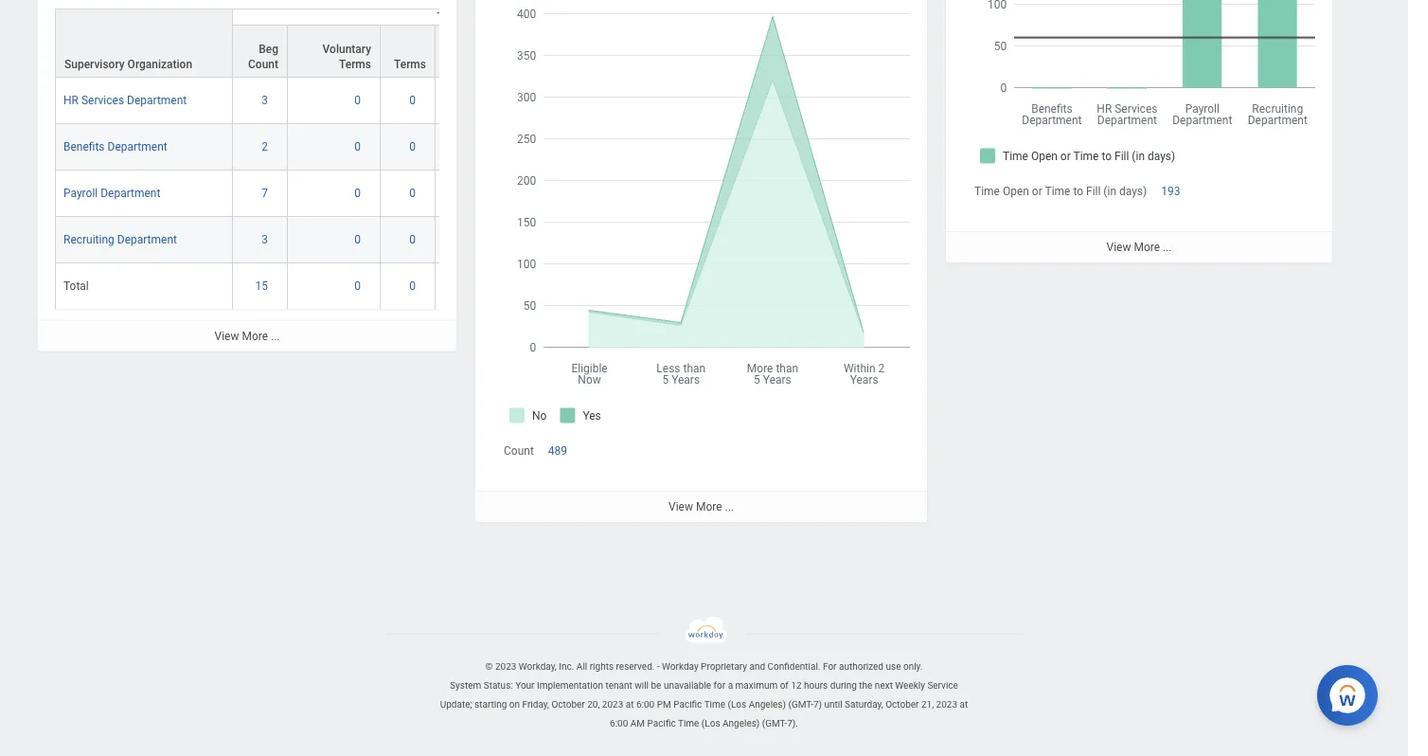 Task type: vqa. For each thing, say whether or not it's contained in the screenshot.
the right 6:00
yes



Task type: describe. For each thing, give the bounding box(es) containing it.
to
[[1074, 185, 1084, 198]]

department down organization
[[127, 94, 187, 107]]

193 button
[[1162, 184, 1184, 199]]

7 button
[[262, 186, 271, 201]]

fill
[[1087, 185, 1101, 198]]

3 for recruiting department
[[262, 233, 268, 246]]

recruiting
[[63, 233, 114, 246]]

time open or time to fill (in days)
[[975, 185, 1148, 198]]

will
[[635, 680, 649, 692]]

cell for hr services department
[[436, 78, 491, 124]]

1 vertical spatial pacific
[[648, 718, 676, 730]]

more for time open or time to fill (in days)
[[1135, 241, 1161, 254]]

service
[[928, 680, 959, 692]]

beg count
[[248, 43, 279, 71]]

friday,
[[523, 699, 550, 711]]

1 vertical spatial (gmt-
[[763, 718, 788, 730]]

... inside the turnover percentages for my organizations 'element'
[[271, 330, 280, 343]]

days)
[[1120, 185, 1148, 198]]

recruiting department
[[63, 233, 177, 246]]

hr services department
[[63, 94, 187, 107]]

2 button
[[262, 139, 271, 155]]

view more ... inside the turnover percentages for my organizations 'element'
[[215, 330, 280, 343]]

193
[[1162, 185, 1181, 198]]

until
[[825, 699, 843, 711]]

view inside the turnover percentages for my organizations 'element'
[[215, 330, 239, 343]]

or
[[1033, 185, 1043, 198]]

for
[[823, 661, 837, 673]]

2 october from the left
[[886, 699, 920, 711]]

cell for recruiting department
[[436, 217, 491, 264]]

status:
[[484, 680, 513, 692]]

0 vertical spatial pacific
[[674, 699, 702, 711]]

saturday,
[[845, 699, 884, 711]]

next
[[875, 680, 893, 692]]

more inside the turnover percentages for my organizations 'element'
[[242, 330, 268, 343]]

weekly
[[896, 680, 926, 692]]

2 horizontal spatial 2023
[[937, 699, 958, 711]]

total button
[[233, 10, 666, 25]]

hours
[[804, 680, 828, 692]]

services
[[81, 94, 124, 107]]

benefits department
[[63, 140, 167, 154]]

use
[[886, 661, 902, 673]]

time right or
[[1046, 185, 1071, 198]]

confidential.
[[768, 661, 821, 673]]

workday,
[[519, 661, 557, 673]]

(in
[[1104, 185, 1117, 198]]

payroll department
[[63, 187, 160, 200]]

retirement eligibility by critical job element
[[476, 0, 928, 522]]

organization
[[128, 58, 192, 71]]

total inside 'popup button'
[[437, 11, 462, 24]]

view for count
[[669, 501, 694, 514]]

implementation
[[537, 680, 604, 692]]

authorized
[[839, 661, 884, 673]]

department for payroll department
[[101, 187, 160, 200]]

proprietary
[[701, 661, 748, 673]]

turnover percentages for my organizations element
[[38, 0, 667, 352]]

only.
[[904, 661, 923, 673]]

1 october from the left
[[552, 699, 585, 711]]

15 button
[[255, 279, 271, 294]]

1 at from the left
[[626, 699, 634, 711]]

average time to fill positions element
[[947, 0, 1333, 263]]

update;
[[440, 699, 472, 711]]

cell for benefits department
[[436, 124, 491, 171]]

inc.
[[559, 661, 575, 673]]

hr services department link
[[63, 90, 187, 107]]

count inside popup button
[[248, 58, 279, 71]]

7)
[[814, 699, 822, 711]]

cell for payroll department
[[436, 171, 491, 217]]

beg count button
[[233, 26, 287, 77]]

terms column header
[[381, 25, 436, 95]]

time down unavailable
[[678, 718, 700, 730]]

15
[[255, 280, 268, 293]]

all
[[577, 661, 588, 673]]

0 vertical spatial (gmt-
[[789, 699, 814, 711]]

total element
[[63, 276, 89, 293]]

view more ... link for count
[[476, 491, 928, 522]]

489
[[548, 445, 568, 458]]

20,
[[588, 699, 600, 711]]

time down for
[[705, 699, 726, 711]]

row containing recruiting department
[[55, 217, 667, 264]]

hr
[[63, 94, 79, 107]]



Task type: locate. For each thing, give the bounding box(es) containing it.
terms
[[339, 58, 371, 71], [394, 58, 426, 71]]

supervisory organization
[[64, 58, 192, 71]]

1 vertical spatial view
[[215, 330, 239, 343]]

2023 right 20,
[[602, 699, 624, 711]]

supervisory
[[64, 58, 125, 71]]

beg
[[259, 43, 279, 56]]

1 horizontal spatial total
[[437, 11, 462, 24]]

2 vertical spatial view more ...
[[669, 501, 734, 514]]

0 horizontal spatial 2023
[[495, 661, 517, 673]]

1 horizontal spatial terms
[[394, 58, 426, 71]]

(los
[[728, 699, 747, 711], [702, 718, 721, 730]]

2 horizontal spatial view
[[1107, 241, 1132, 254]]

terms down total 'popup button'
[[394, 58, 426, 71]]

view more ... for count
[[669, 501, 734, 514]]

row containing benefits department
[[55, 124, 667, 171]]

1 horizontal spatial 6:00
[[637, 699, 655, 711]]

row containing beg count
[[55, 25, 667, 95]]

1 horizontal spatial ...
[[725, 501, 734, 514]]

view more ... for time open or time to fill (in days)
[[1107, 241, 1173, 254]]

0 horizontal spatial (gmt-
[[763, 718, 788, 730]]

voluntary terms
[[323, 43, 371, 71]]

row containing payroll department
[[55, 171, 667, 217]]

open
[[1003, 185, 1030, 198]]

payroll
[[63, 187, 98, 200]]

0 vertical spatial view more ...
[[1107, 241, 1173, 254]]

...
[[1164, 241, 1173, 254], [271, 330, 280, 343], [725, 501, 734, 514]]

pm
[[657, 699, 672, 711]]

pacific down pm
[[648, 718, 676, 730]]

and
[[750, 661, 766, 673]]

october
[[552, 699, 585, 711], [886, 699, 920, 711]]

voluntary terms button
[[288, 26, 380, 77]]

view inside retirement eligibility by critical job element
[[669, 501, 694, 514]]

beg count column header
[[233, 25, 288, 95]]

view inside 'average time to fill positions' element
[[1107, 241, 1132, 254]]

on
[[510, 699, 520, 711]]

more inside retirement eligibility by critical job element
[[696, 501, 723, 514]]

... for time open or time to fill (in days)
[[1164, 241, 1173, 254]]

0 horizontal spatial view
[[215, 330, 239, 343]]

angeles)
[[749, 699, 786, 711], [723, 718, 760, 730]]

0 vertical spatial view
[[1107, 241, 1132, 254]]

3 down 7 button
[[262, 233, 268, 246]]

0 vertical spatial more
[[1135, 241, 1161, 254]]

voluntary terms column header
[[288, 25, 381, 95]]

1 horizontal spatial (los
[[728, 699, 747, 711]]

(gmt- down 12
[[789, 699, 814, 711]]

at up am
[[626, 699, 634, 711]]

6 row from the top
[[55, 217, 667, 264]]

row
[[55, 9, 667, 79], [55, 25, 667, 95], [55, 78, 667, 124], [55, 124, 667, 171], [55, 171, 667, 217], [55, 217, 667, 264], [55, 264, 667, 310]]

2 horizontal spatial ...
[[1164, 241, 1173, 254]]

7).
[[788, 718, 799, 730]]

(gmt- down of
[[763, 718, 788, 730]]

for
[[714, 680, 726, 692]]

0 horizontal spatial total
[[63, 280, 89, 293]]

time
[[975, 185, 1001, 198], [1046, 185, 1071, 198], [705, 699, 726, 711], [678, 718, 700, 730]]

terms down voluntary
[[339, 58, 371, 71]]

supervisory organization button
[[56, 10, 232, 77]]

count left 489
[[504, 445, 534, 458]]

3 button down beg count
[[262, 93, 271, 108]]

2023 right ©
[[495, 661, 517, 673]]

6:00 left pm
[[637, 699, 655, 711]]

(los down a
[[728, 699, 747, 711]]

©
[[486, 661, 493, 673]]

footer containing © 2023 workday, inc. all rights reserved. - workday proprietary and confidential. for authorized use only. system status: your implementation tenant will be unavailable for a maximum of 12 hours during the next weekly service update; starting on friday, october 20, 2023 at 6:00 pm pacific time (los angeles) (gmt-7) until saturday, october 21, 2023 at 6:00 am pacific time (los angeles) (gmt-7).
[[0, 617, 1409, 733]]

row containing hr services department
[[55, 78, 667, 124]]

count inside retirement eligibility by critical job element
[[504, 445, 534, 458]]

2023
[[495, 661, 517, 673], [602, 699, 624, 711], [937, 699, 958, 711]]

0 horizontal spatial terms
[[339, 58, 371, 71]]

1 3 from the top
[[262, 94, 268, 107]]

0 vertical spatial total
[[437, 11, 462, 24]]

3 down beg count
[[262, 94, 268, 107]]

tenant
[[606, 680, 633, 692]]

2023 right 21,
[[937, 699, 958, 711]]

5 cell from the top
[[436, 264, 491, 310]]

more inside 'average time to fill positions' element
[[1135, 241, 1161, 254]]

more for count
[[696, 501, 723, 514]]

at
[[626, 699, 634, 711], [960, 699, 969, 711]]

during
[[831, 680, 857, 692]]

0 horizontal spatial ...
[[271, 330, 280, 343]]

recruiting department link
[[63, 229, 177, 246]]

department for recruiting department
[[117, 233, 177, 246]]

total
[[437, 11, 462, 24], [63, 280, 89, 293]]

count down beg in the left top of the page
[[248, 58, 279, 71]]

0 vertical spatial ...
[[1164, 241, 1173, 254]]

workday
[[662, 661, 699, 673]]

department up recruiting department link
[[101, 187, 160, 200]]

4 cell from the top
[[436, 217, 491, 264]]

1 vertical spatial count
[[504, 445, 534, 458]]

... for count
[[725, 501, 734, 514]]

at right 21,
[[960, 699, 969, 711]]

3 button for recruiting department
[[262, 232, 271, 247]]

1 terms from the left
[[339, 58, 371, 71]]

1 horizontal spatial count
[[504, 445, 534, 458]]

a
[[728, 680, 733, 692]]

5 row from the top
[[55, 171, 667, 217]]

0 vertical spatial angeles)
[[749, 699, 786, 711]]

2 3 button from the top
[[262, 232, 271, 247]]

12
[[791, 680, 802, 692]]

2 vertical spatial view more ... link
[[476, 491, 928, 522]]

department for benefits department
[[108, 140, 167, 154]]

unavailable
[[664, 680, 712, 692]]

view more ... link inside the turnover percentages for my organizations 'element'
[[38, 320, 457, 352]]

2 vertical spatial more
[[696, 501, 723, 514]]

1 row from the top
[[55, 9, 667, 79]]

payroll department link
[[63, 183, 160, 200]]

your
[[516, 680, 535, 692]]

view more ... link for time open or time to fill (in days)
[[947, 231, 1333, 263]]

0 horizontal spatial 6:00
[[610, 718, 629, 730]]

... inside 'average time to fill positions' element
[[1164, 241, 1173, 254]]

0 horizontal spatial view more ...
[[215, 330, 280, 343]]

1 vertical spatial view more ... link
[[38, 320, 457, 352]]

1 horizontal spatial view more ...
[[669, 501, 734, 514]]

1 cell from the top
[[436, 78, 491, 124]]

supervisory organization column header
[[55, 9, 233, 79]]

terms button
[[381, 26, 435, 77]]

2 horizontal spatial view more ...
[[1107, 241, 1173, 254]]

benefits
[[63, 140, 105, 154]]

2 vertical spatial ...
[[725, 501, 734, 514]]

count
[[248, 58, 279, 71], [504, 445, 534, 458]]

reserved.
[[616, 661, 655, 673]]

3 row from the top
[[55, 78, 667, 124]]

0 horizontal spatial count
[[248, 58, 279, 71]]

of
[[780, 680, 789, 692]]

0 horizontal spatial october
[[552, 699, 585, 711]]

view for time open or time to fill (in days)
[[1107, 241, 1132, 254]]

489 button
[[548, 444, 570, 459]]

october down weekly at right bottom
[[886, 699, 920, 711]]

1 horizontal spatial (gmt-
[[789, 699, 814, 711]]

(los down for
[[702, 718, 721, 730]]

department down hr services department
[[108, 140, 167, 154]]

0 horizontal spatial at
[[626, 699, 634, 711]]

6:00 left am
[[610, 718, 629, 730]]

2 at from the left
[[960, 699, 969, 711]]

view
[[1107, 241, 1132, 254], [215, 330, 239, 343], [669, 501, 694, 514]]

1 vertical spatial view more ...
[[215, 330, 280, 343]]

3 cell from the top
[[436, 171, 491, 217]]

-
[[657, 661, 660, 673]]

2 terms from the left
[[394, 58, 426, 71]]

angeles) down a
[[723, 718, 760, 730]]

0 horizontal spatial view more ... link
[[38, 320, 457, 352]]

october down implementation
[[552, 699, 585, 711]]

the
[[860, 680, 873, 692]]

1 horizontal spatial view more ... link
[[476, 491, 928, 522]]

footer
[[0, 617, 1409, 733]]

1 vertical spatial (los
[[702, 718, 721, 730]]

0 vertical spatial 6:00
[[637, 699, 655, 711]]

department right the recruiting
[[117, 233, 177, 246]]

2 vertical spatial view
[[669, 501, 694, 514]]

view more ... inside 'average time to fill positions' element
[[1107, 241, 1173, 254]]

1 horizontal spatial october
[[886, 699, 920, 711]]

3 button for hr services department
[[262, 93, 271, 108]]

be
[[651, 680, 662, 692]]

terms inside voluntary terms
[[339, 58, 371, 71]]

1 horizontal spatial at
[[960, 699, 969, 711]]

0 vertical spatial view more ... link
[[947, 231, 1333, 263]]

0 horizontal spatial (los
[[702, 718, 721, 730]]

0 vertical spatial 3
[[262, 94, 268, 107]]

benefits department link
[[63, 137, 167, 154]]

angeles) down maximum
[[749, 699, 786, 711]]

1 horizontal spatial 2023
[[602, 699, 624, 711]]

pacific down unavailable
[[674, 699, 702, 711]]

1 vertical spatial angeles)
[[723, 718, 760, 730]]

1 vertical spatial ...
[[271, 330, 280, 343]]

0 vertical spatial 3 button
[[262, 93, 271, 108]]

0 vertical spatial count
[[248, 58, 279, 71]]

2 horizontal spatial more
[[1135, 241, 1161, 254]]

2 cell from the top
[[436, 124, 491, 171]]

maximum
[[736, 680, 778, 692]]

1 3 button from the top
[[262, 93, 271, 108]]

3 for hr services department
[[262, 94, 268, 107]]

1 vertical spatial more
[[242, 330, 268, 343]]

rights
[[590, 661, 614, 673]]

7 row from the top
[[55, 264, 667, 310]]

2 horizontal spatial view more ... link
[[947, 231, 1333, 263]]

4 row from the top
[[55, 124, 667, 171]]

time left open
[[975, 185, 1001, 198]]

6:00
[[637, 699, 655, 711], [610, 718, 629, 730]]

2 row from the top
[[55, 25, 667, 95]]

7
[[262, 187, 268, 200]]

21,
[[922, 699, 934, 711]]

am
[[631, 718, 645, 730]]

© 2023 workday, inc. all rights reserved. - workday proprietary and confidential. for authorized use only. system status: your implementation tenant will be unavailable for a maximum of 12 hours during the next weekly service update; starting on friday, october 20, 2023 at 6:00 pm pacific time (los angeles) (gmt-7) until saturday, october 21, 2023 at 6:00 am pacific time (los angeles) (gmt-7).
[[440, 661, 969, 730]]

3 button down 7 button
[[262, 232, 271, 247]]

starting
[[475, 699, 507, 711]]

0 horizontal spatial more
[[242, 330, 268, 343]]

1 horizontal spatial more
[[696, 501, 723, 514]]

cell
[[436, 78, 491, 124], [436, 124, 491, 171], [436, 171, 491, 217], [436, 217, 491, 264], [436, 264, 491, 310]]

more
[[1135, 241, 1161, 254], [242, 330, 268, 343], [696, 501, 723, 514]]

1 vertical spatial total
[[63, 280, 89, 293]]

department
[[127, 94, 187, 107], [108, 140, 167, 154], [101, 187, 160, 200], [117, 233, 177, 246]]

... inside retirement eligibility by critical job element
[[725, 501, 734, 514]]

2
[[262, 140, 268, 154]]

1 vertical spatial 3 button
[[262, 232, 271, 247]]

view more ... link
[[947, 231, 1333, 263], [38, 320, 457, 352], [476, 491, 928, 522]]

view more ... inside retirement eligibility by critical job element
[[669, 501, 734, 514]]

voluntary
[[323, 43, 371, 56]]

terms inside terms popup button
[[394, 58, 426, 71]]

1 vertical spatial 3
[[262, 233, 268, 246]]

3 button
[[262, 93, 271, 108], [262, 232, 271, 247]]

0 vertical spatial (los
[[728, 699, 747, 711]]

view more ...
[[1107, 241, 1173, 254], [215, 330, 280, 343], [669, 501, 734, 514]]

2 3 from the top
[[262, 233, 268, 246]]

1 vertical spatial 6:00
[[610, 718, 629, 730]]

system
[[450, 680, 482, 692]]

1 horizontal spatial view
[[669, 501, 694, 514]]



